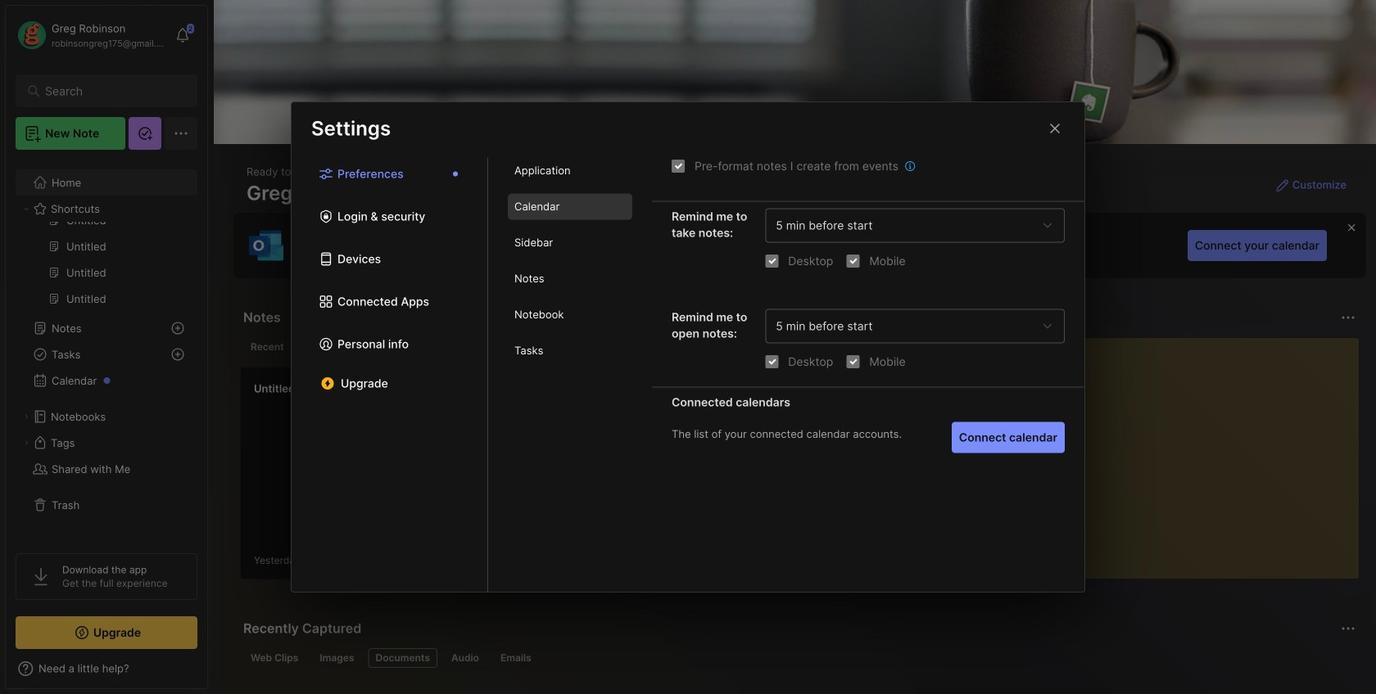 Task type: describe. For each thing, give the bounding box(es) containing it.
close image
[[1045, 119, 1065, 138]]

group inside tree
[[16, 59, 197, 322]]

tree inside main element
[[6, 33, 207, 539]]

expand notebooks image
[[21, 412, 31, 422]]

Remind me to take notes: field
[[765, 208, 1065, 243]]

none search field inside main element
[[45, 81, 176, 101]]

Remind me to take notes: text field
[[776, 219, 1036, 233]]



Task type: locate. For each thing, give the bounding box(es) containing it.
group
[[16, 59, 197, 322]]

tab
[[508, 158, 632, 184], [508, 194, 632, 220], [508, 230, 632, 256], [508, 266, 632, 292], [508, 302, 632, 328], [243, 338, 291, 357], [298, 338, 364, 357], [508, 338, 632, 364], [243, 649, 306, 669], [312, 649, 362, 669], [368, 649, 437, 669], [444, 649, 487, 669], [493, 649, 539, 669]]

Remind me to open notes: field
[[765, 309, 1065, 344]]

tree
[[6, 33, 207, 539]]

tab list
[[292, 158, 488, 592], [488, 158, 652, 592], [243, 338, 974, 357], [243, 649, 1353, 669]]

Search text field
[[45, 84, 176, 99]]

expand tags image
[[21, 438, 31, 448]]

None search field
[[45, 81, 176, 101]]

None checkbox
[[765, 255, 779, 268], [847, 255, 860, 268], [765, 255, 779, 268], [847, 255, 860, 268]]

Start writing… text field
[[1014, 338, 1358, 566]]

main element
[[0, 0, 213, 695]]

Remind me to open notes: text field
[[776, 319, 1036, 333]]

None checkbox
[[672, 160, 685, 173], [765, 356, 779, 369], [847, 356, 860, 369], [672, 160, 685, 173], [765, 356, 779, 369], [847, 356, 860, 369]]

row group
[[240, 367, 1376, 590]]



Task type: vqa. For each thing, say whether or not it's contained in the screenshot.
Account field
no



